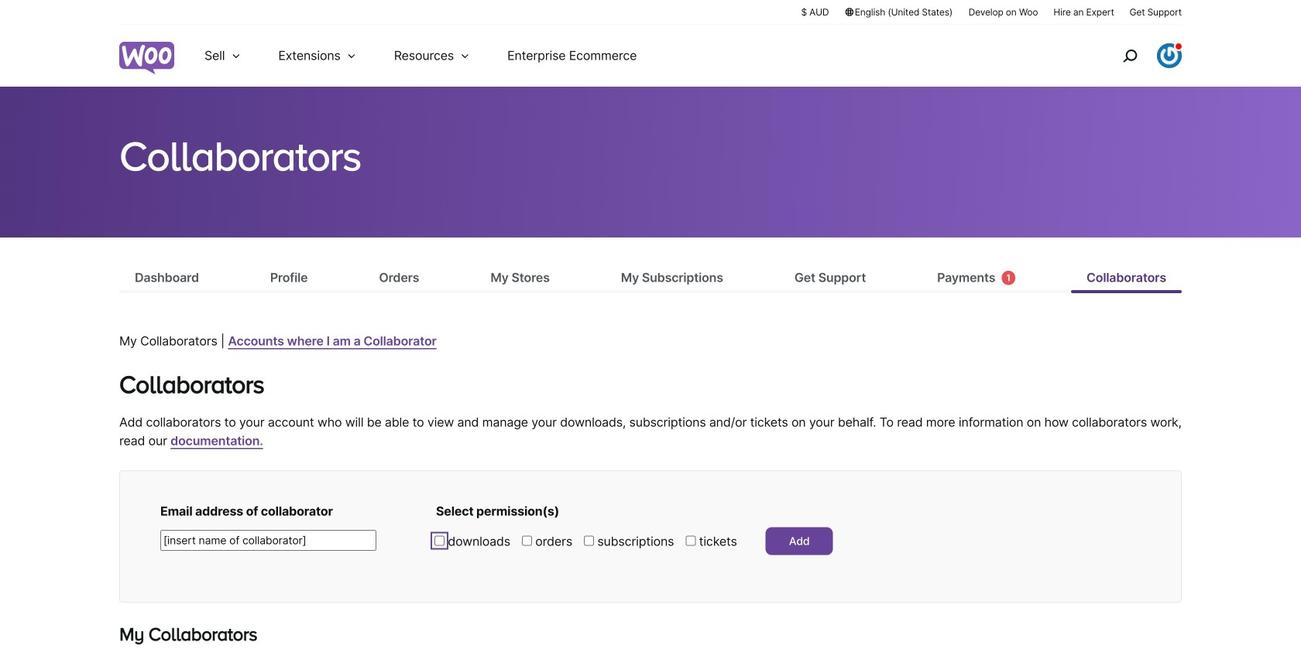 Task type: locate. For each thing, give the bounding box(es) containing it.
None checkbox
[[435, 536, 445, 546], [522, 536, 532, 546], [686, 536, 696, 546], [435, 536, 445, 546], [522, 536, 532, 546], [686, 536, 696, 546]]

None checkbox
[[584, 536, 594, 546]]

search image
[[1118, 43, 1143, 68]]

open account menu image
[[1157, 43, 1182, 68]]



Task type: describe. For each thing, give the bounding box(es) containing it.
service navigation menu element
[[1090, 31, 1182, 81]]



Task type: vqa. For each thing, say whether or not it's contained in the screenshot.
topmost payments
no



